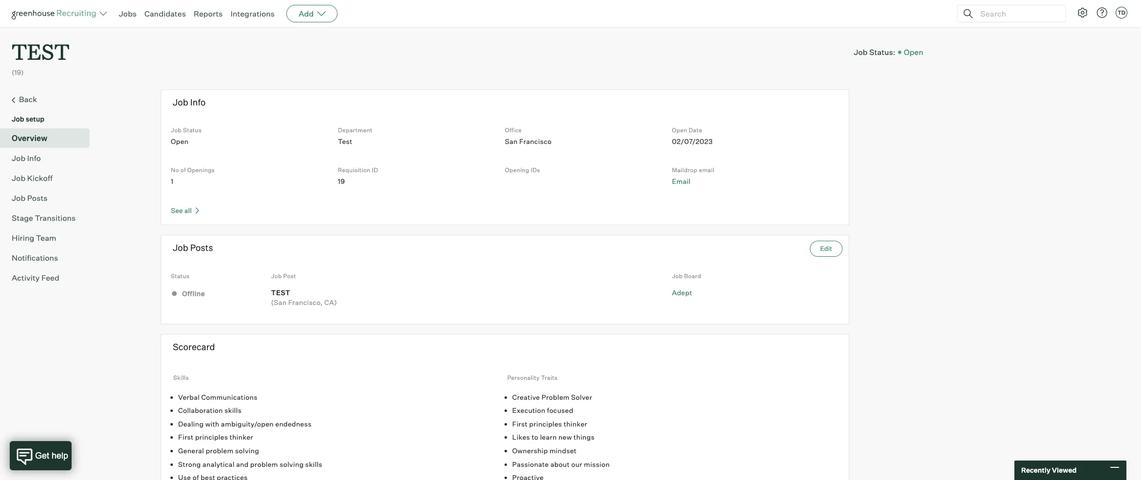 Task type: locate. For each thing, give the bounding box(es) containing it.
principles up learn
[[529, 420, 562, 429]]

1 vertical spatial job posts
[[173, 243, 213, 253]]

open left "date" in the top right of the page
[[672, 127, 687, 134]]

solver
[[571, 393, 592, 402]]

job info link
[[12, 152, 86, 164]]

test up (san
[[271, 289, 290, 297]]

0 horizontal spatial thinker
[[230, 434, 253, 442]]

edit link
[[810, 241, 843, 257]]

skills down endedness
[[305, 461, 322, 469]]

jobs
[[119, 9, 137, 19]]

first principles thinker up learn
[[512, 420, 587, 429]]

td button
[[1114, 5, 1130, 20]]

with
[[205, 420, 219, 429]]

job kickoff
[[12, 173, 53, 183]]

1 vertical spatial solving
[[280, 461, 304, 469]]

19
[[338, 177, 345, 186]]

0 vertical spatial first principles thinker
[[512, 420, 587, 429]]

mission
[[584, 461, 610, 469]]

jobs link
[[119, 9, 137, 19]]

back link
[[12, 93, 86, 106]]

our
[[571, 461, 583, 469]]

0 horizontal spatial job posts
[[12, 193, 48, 203]]

no of openings
[[171, 167, 215, 174]]

problem up analytical
[[206, 447, 234, 455]]

(19)
[[12, 68, 24, 77]]

0 vertical spatial info
[[190, 97, 206, 108]]

job
[[854, 47, 868, 57], [173, 97, 188, 108], [12, 115, 24, 123], [171, 127, 182, 134], [12, 153, 25, 163], [12, 173, 25, 183], [12, 193, 25, 203], [173, 243, 188, 253], [271, 273, 282, 280], [672, 273, 683, 280]]

1 vertical spatial test
[[271, 289, 290, 297]]

1 vertical spatial job info
[[12, 153, 41, 163]]

1 horizontal spatial first principles thinker
[[512, 420, 587, 429]]

0 horizontal spatial test
[[12, 37, 70, 66]]

configure image
[[1077, 7, 1089, 19]]

1 vertical spatial first
[[178, 434, 194, 442]]

recently viewed
[[1022, 467, 1077, 475]]

general
[[178, 447, 204, 455]]

strong analytical and problem solving skills
[[178, 461, 322, 469]]

job down the see all
[[173, 243, 188, 253]]

solving up the strong analytical and problem solving skills
[[235, 447, 259, 455]]

0 horizontal spatial job info
[[12, 153, 41, 163]]

test
[[338, 137, 352, 146]]

job up no
[[171, 127, 182, 134]]

solving down endedness
[[280, 461, 304, 469]]

scorecard
[[173, 342, 215, 353]]

see all link
[[171, 206, 199, 215]]

stage
[[12, 213, 33, 223]]

job posts down all
[[173, 243, 213, 253]]

francisco,
[[288, 299, 323, 307]]

dealing
[[178, 420, 204, 429]]

job posts down job kickoff
[[12, 193, 48, 203]]

1 horizontal spatial open
[[672, 127, 687, 134]]

posts down kickoff
[[27, 193, 48, 203]]

info up job status
[[190, 97, 206, 108]]

1 horizontal spatial thinker
[[564, 420, 587, 429]]

test for test (san francisco, ca)
[[271, 289, 290, 297]]

0 vertical spatial job info
[[173, 97, 206, 108]]

job left kickoff
[[12, 173, 25, 183]]

0 vertical spatial posts
[[27, 193, 48, 203]]

viewed
[[1052, 467, 1077, 475]]

first principles thinker up general problem solving at bottom
[[178, 434, 253, 442]]

0 horizontal spatial open
[[171, 137, 189, 146]]

0 horizontal spatial info
[[27, 153, 41, 163]]

endedness
[[275, 420, 312, 429]]

thinker down dealing with ambiguity/open endedness
[[230, 434, 253, 442]]

integrations
[[231, 9, 275, 19]]

open right status:
[[904, 47, 924, 57]]

1 vertical spatial posts
[[190, 243, 213, 253]]

first up likes
[[512, 420, 528, 429]]

job posts
[[12, 193, 48, 203], [173, 243, 213, 253]]

openings
[[187, 167, 215, 174]]

first
[[512, 420, 528, 429], [178, 434, 194, 442]]

ownership mindset
[[512, 447, 577, 455]]

1 vertical spatial first principles thinker
[[178, 434, 253, 442]]

hiring team
[[12, 233, 56, 243]]

reports link
[[194, 9, 223, 19]]

1 horizontal spatial info
[[190, 97, 206, 108]]

job down the overview
[[12, 153, 25, 163]]

email link
[[672, 177, 691, 186]]

email
[[672, 177, 691, 186]]

0 horizontal spatial solving
[[235, 447, 259, 455]]

status up offline at the left bottom of page
[[171, 273, 190, 280]]

id
[[372, 167, 378, 174]]

candidates
[[144, 9, 186, 19]]

problem right and at left bottom
[[250, 461, 278, 469]]

execution focused
[[512, 407, 574, 415]]

posts down all
[[190, 243, 213, 253]]

0 horizontal spatial principles
[[195, 434, 228, 442]]

add button
[[287, 5, 338, 22]]

skills
[[225, 407, 242, 415], [305, 461, 322, 469]]

job post
[[271, 273, 296, 280]]

Search text field
[[978, 7, 1057, 21]]

1 horizontal spatial principles
[[529, 420, 562, 429]]

first down dealing
[[178, 434, 194, 442]]

0 horizontal spatial problem
[[206, 447, 234, 455]]

1 vertical spatial thinker
[[230, 434, 253, 442]]

transitions
[[35, 213, 76, 223]]

skills down 'communications' at the bottom left of page
[[225, 407, 242, 415]]

creative problem solver
[[512, 393, 592, 402]]

thinker up things
[[564, 420, 587, 429]]

1 horizontal spatial job posts
[[173, 243, 213, 253]]

1 vertical spatial principles
[[195, 434, 228, 442]]

posts
[[27, 193, 48, 203], [190, 243, 213, 253]]

info up job kickoff
[[27, 153, 41, 163]]

san
[[505, 137, 518, 146]]

hiring team link
[[12, 232, 86, 244]]

team
[[36, 233, 56, 243]]

adept link
[[672, 289, 692, 297]]

mindset
[[550, 447, 577, 455]]

0 vertical spatial test
[[12, 37, 70, 66]]

open down job status
[[171, 137, 189, 146]]

verbal communications
[[178, 393, 258, 402]]

setup
[[26, 115, 44, 123]]

communications
[[201, 393, 258, 402]]

0 vertical spatial solving
[[235, 447, 259, 455]]

activity
[[12, 273, 40, 283]]

test inside test (san francisco, ca)
[[271, 289, 290, 297]]

status up no of openings
[[183, 127, 202, 134]]

candidates link
[[144, 9, 186, 19]]

execution
[[512, 407, 546, 415]]

ambiguity/open
[[221, 420, 274, 429]]

opening
[[505, 167, 529, 174]]

general problem solving
[[178, 447, 259, 455]]

0 vertical spatial thinker
[[564, 420, 587, 429]]

1 vertical spatial skills
[[305, 461, 322, 469]]

ids
[[531, 167, 540, 174]]

0 vertical spatial skills
[[225, 407, 242, 415]]

job info up job status
[[173, 97, 206, 108]]

status:
[[870, 47, 896, 57]]

2 horizontal spatial open
[[904, 47, 924, 57]]

job up the stage
[[12, 193, 25, 203]]

greenhouse recruiting image
[[12, 8, 99, 19]]

feed
[[41, 273, 59, 283]]

back
[[19, 94, 37, 104]]

maildrop
[[672, 167, 698, 174]]

see
[[171, 206, 183, 215]]

status
[[183, 127, 202, 134], [171, 273, 190, 280]]

1 vertical spatial problem
[[250, 461, 278, 469]]

job info down the overview
[[12, 153, 41, 163]]

0 horizontal spatial posts
[[27, 193, 48, 203]]

1 horizontal spatial test
[[271, 289, 290, 297]]

new
[[559, 434, 572, 442]]

2 vertical spatial open
[[171, 137, 189, 146]]

principles down with
[[195, 434, 228, 442]]

test up (19)
[[12, 37, 70, 66]]

principles
[[529, 420, 562, 429], [195, 434, 228, 442]]

02/07/2023
[[672, 137, 713, 146]]

1 horizontal spatial first
[[512, 420, 528, 429]]

0 vertical spatial problem
[[206, 447, 234, 455]]



Task type: describe. For each thing, give the bounding box(es) containing it.
test for test (19)
[[12, 37, 70, 66]]

stage transitions
[[12, 213, 76, 223]]

reports
[[194, 9, 223, 19]]

problem
[[542, 393, 570, 402]]

maildrop email
[[672, 167, 715, 174]]

test (san francisco, ca)
[[271, 289, 337, 307]]

strong
[[178, 461, 201, 469]]

traits
[[541, 375, 558, 382]]

job board
[[672, 273, 701, 280]]

job left setup
[[12, 115, 24, 123]]

passionate
[[512, 461, 549, 469]]

edit
[[820, 245, 832, 253]]

1 horizontal spatial skills
[[305, 461, 322, 469]]

likes
[[512, 434, 530, 442]]

job status
[[171, 127, 202, 134]]

email
[[699, 167, 715, 174]]

0 horizontal spatial first principles thinker
[[178, 434, 253, 442]]

no
[[171, 167, 179, 174]]

board
[[684, 273, 701, 280]]

ownership
[[512, 447, 548, 455]]

1 horizontal spatial solving
[[280, 461, 304, 469]]

job posts link
[[12, 192, 86, 204]]

job left post in the left of the page
[[271, 273, 282, 280]]

0 horizontal spatial first
[[178, 434, 194, 442]]

activity feed
[[12, 273, 59, 283]]

overview link
[[12, 132, 86, 144]]

likes to learn new things
[[512, 434, 595, 442]]

1 vertical spatial status
[[171, 273, 190, 280]]

recently
[[1022, 467, 1051, 475]]

posts inside the job posts link
[[27, 193, 48, 203]]

personality
[[507, 375, 540, 382]]

notifications link
[[12, 252, 86, 264]]

about
[[551, 461, 570, 469]]

requisition id
[[338, 167, 378, 174]]

td
[[1118, 9, 1126, 16]]

0 vertical spatial status
[[183, 127, 202, 134]]

to
[[532, 434, 539, 442]]

activity feed link
[[12, 272, 86, 284]]

0 vertical spatial open
[[904, 47, 924, 57]]

things
[[574, 434, 595, 442]]

of
[[180, 167, 186, 174]]

test link
[[12, 27, 70, 68]]

job kickoff link
[[12, 172, 86, 184]]

learn
[[540, 434, 557, 442]]

open date
[[672, 127, 702, 134]]

job left status:
[[854, 47, 868, 57]]

san francisco
[[505, 137, 552, 146]]

0 horizontal spatial skills
[[225, 407, 242, 415]]

creative
[[512, 393, 540, 402]]

ca)
[[324, 299, 337, 307]]

office
[[505, 127, 522, 134]]

department
[[338, 127, 373, 134]]

1
[[171, 177, 174, 186]]

0 vertical spatial principles
[[529, 420, 562, 429]]

job up job status
[[173, 97, 188, 108]]

offline
[[181, 290, 205, 298]]

skills
[[173, 375, 189, 382]]

collaboration
[[178, 407, 223, 415]]

1 vertical spatial open
[[672, 127, 687, 134]]

collaboration skills
[[178, 407, 242, 415]]

opening ids
[[505, 167, 540, 174]]

1 horizontal spatial posts
[[190, 243, 213, 253]]

test (19)
[[12, 37, 70, 77]]

job setup
[[12, 115, 44, 123]]

1 vertical spatial info
[[27, 153, 41, 163]]

date
[[689, 127, 702, 134]]

dealing with ambiguity/open endedness
[[178, 420, 312, 429]]

0 vertical spatial first
[[512, 420, 528, 429]]

add
[[299, 9, 314, 19]]

adept
[[672, 289, 692, 297]]

passionate about our mission
[[512, 461, 610, 469]]

notifications
[[12, 253, 58, 263]]

francisco
[[519, 137, 552, 146]]

td button
[[1116, 7, 1128, 19]]

all
[[184, 206, 192, 215]]

post
[[283, 273, 296, 280]]

hiring
[[12, 233, 34, 243]]

1 horizontal spatial problem
[[250, 461, 278, 469]]

personality traits
[[507, 375, 558, 382]]

stage transitions link
[[12, 212, 86, 224]]

and
[[236, 461, 249, 469]]

job left board
[[672, 273, 683, 280]]

1 horizontal spatial job info
[[173, 97, 206, 108]]

job status:
[[854, 47, 896, 57]]

see all
[[171, 206, 193, 215]]

analytical
[[203, 461, 235, 469]]

(san
[[271, 299, 287, 307]]

0 vertical spatial job posts
[[12, 193, 48, 203]]



Task type: vqa. For each thing, say whether or not it's contained in the screenshot.
Social Templates link
no



